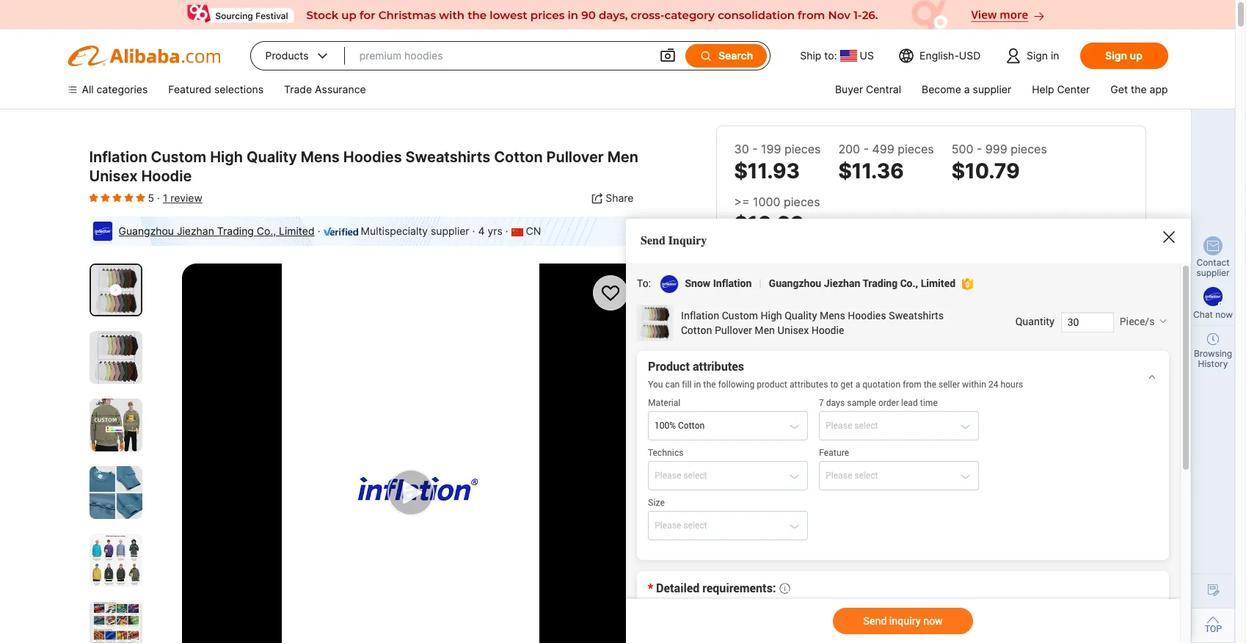 Task type: locate. For each thing, give the bounding box(es) containing it.
0 horizontal spatial xl
[[846, 463, 858, 476]]

1 horizontal spatial sign
[[1106, 49, 1128, 62]]

1 horizontal spatial methods
[[922, 289, 972, 304]]

0 horizontal spatial sign
[[1027, 49, 1049, 62]]

color down total
[[735, 317, 762, 329]]

- right 500
[[977, 142, 983, 156]]

- inside 200 - 499 pieces $11.36
[[864, 142, 869, 156]]

pieces inside 30 - 199 pieces $11.93
[[785, 142, 821, 156]]

featured
[[168, 83, 212, 95]]

- for $10.79
[[977, 142, 983, 156]]

1 vertical spatial contact
[[783, 512, 828, 527]]

0 horizontal spatial color
[[735, 317, 762, 329]]

chat now
[[1194, 309, 1234, 320]]

30
[[735, 142, 750, 156]]

trading
[[217, 225, 254, 237]]

 search
[[700, 49, 754, 62]]

methods for printing methods
[[776, 377, 820, 389]]

company logo image
[[92, 221, 113, 242]]

pieces inside 500 - 999 pieces $10.79
[[1011, 142, 1048, 156]]

pieces
[[785, 142, 821, 156], [898, 142, 935, 156], [1011, 142, 1048, 156], [784, 195, 821, 209]]

2 - from the left
[[864, 142, 869, 156]]

a
[[965, 83, 971, 95], [824, 616, 830, 631]]

1 horizontal spatial contact
[[1197, 257, 1230, 268]]

printing right 17 color ; on the right top of page
[[876, 289, 919, 304]]

deciding?
[[758, 549, 812, 564]]

- right 200
[[864, 142, 869, 156]]

xl right 3
[[942, 463, 954, 476]]

inflation custom high quality mens hoodies sweatshirts cotton pullover men unisex hoodie
[[89, 148, 639, 185]]

0 vertical spatial contact
[[1197, 257, 1230, 268]]

ship
[[801, 49, 822, 62]]

inflation
[[89, 148, 147, 166]]

1 horizontal spatial a
[[965, 83, 971, 95]]

search
[[719, 49, 754, 62]]

co.,
[[257, 225, 276, 237]]

options:
[[765, 289, 810, 304]]

multispecialty
[[361, 225, 428, 237]]

puff printing link
[[735, 396, 815, 424]]

order
[[916, 549, 947, 564]]

contact supplier up chat now in the right top of the page
[[1197, 257, 1230, 278]]

send
[[641, 234, 666, 247]]

xl inside 'link'
[[942, 463, 954, 476]]

2
[[885, 463, 891, 476]]

sign in
[[1027, 49, 1060, 62]]

new
[[834, 616, 857, 631]]

color right 17
[[829, 289, 859, 304]]


[[700, 49, 713, 62]]

0 horizontal spatial a
[[824, 616, 830, 631]]

sweatshirts
[[406, 148, 491, 166]]

- inside 500 - 999 pieces $10.79
[[977, 142, 983, 156]]

trade assurance
[[284, 83, 366, 95]]

get left samples
[[815, 549, 835, 564]]

1 horizontal spatial us
[[860, 49, 875, 62]]

0 vertical spatial get
[[1111, 83, 1129, 95]]

1 review
[[163, 192, 203, 204]]

printing up puff
[[735, 377, 774, 389]]

supplier inside button
[[831, 512, 877, 527]]

1 vertical spatial now
[[941, 616, 965, 631]]

1 horizontal spatial xl
[[894, 463, 906, 476]]

get
[[1111, 83, 1129, 95], [815, 549, 835, 564]]

favorite image
[[600, 282, 622, 304]]

1 - from the left
[[753, 142, 758, 156]]

199
[[762, 142, 782, 156]]

a right the become
[[965, 83, 971, 95]]

2 sign from the left
[[1106, 49, 1128, 62]]

printing down the printing methods
[[768, 403, 805, 416]]

printing methods
[[735, 377, 820, 389]]

pieces inside 200 - 499 pieces $11.36
[[898, 142, 935, 156]]


[[660, 47, 677, 65]]

3 - from the left
[[977, 142, 983, 156]]

0 horizontal spatial us
[[735, 616, 751, 631]]

- inside 30 - 199 pieces $11.93
[[753, 142, 758, 156]]

claim
[[907, 616, 938, 631]]

supplier
[[973, 83, 1012, 95], [431, 225, 470, 237], [1197, 267, 1230, 278], [831, 512, 877, 527], [860, 616, 904, 631]]

now right chat
[[1216, 309, 1234, 320]]

0 horizontal spatial get
[[815, 549, 835, 564]]

-
[[753, 142, 758, 156], [864, 142, 869, 156], [977, 142, 983, 156]]

us
[[860, 49, 875, 62], [735, 616, 751, 631]]

l link
[[803, 456, 830, 484]]

supplier left 4
[[431, 225, 470, 237]]

size
[[735, 437, 756, 449]]

2 horizontal spatial xl
[[942, 463, 954, 476]]

review
[[171, 192, 203, 204]]

products
[[265, 49, 309, 62]]

- for $11.36
[[864, 142, 869, 156]]

transfer
[[936, 403, 974, 416]]

1 horizontal spatial now
[[1216, 309, 1234, 320]]

membership benefits us $10 off with a new supplier claim now
[[735, 596, 965, 631]]

get left the
[[1111, 83, 1129, 95]]

0 horizontal spatial now
[[941, 616, 965, 631]]

1 vertical spatial contact supplier
[[783, 512, 877, 527]]

1 vertical spatial a
[[824, 616, 830, 631]]

favorites filling image
[[89, 192, 98, 204], [113, 192, 122, 204], [124, 192, 133, 204], [136, 192, 145, 204], [136, 192, 145, 204]]

us left $10
[[735, 616, 751, 631]]

supplier up chat now in the right top of the page
[[1197, 267, 1230, 278]]

men
[[608, 148, 639, 166]]

guangzhou jiezhan trading co., limited
[[119, 225, 315, 237]]

0 horizontal spatial contact supplier
[[783, 512, 877, 527]]

1 horizontal spatial -
[[864, 142, 869, 156]]

browsing history
[[1195, 348, 1233, 369]]

>= 1000 pieces $10.23
[[735, 195, 821, 236]]

contact supplier up samples
[[783, 512, 877, 527]]

contact up chat now in the right top of the page
[[1197, 257, 1230, 268]]

1 sign from the left
[[1027, 49, 1049, 62]]

3 xl from the left
[[942, 463, 954, 476]]

0 horizontal spatial ;
[[859, 289, 862, 304]]

$11.36
[[839, 159, 905, 184]]

1 vertical spatial methods
[[776, 377, 820, 389]]

contact
[[1197, 257, 1230, 268], [783, 512, 828, 527]]

1 horizontal spatial color
[[829, 289, 859, 304]]

2 xl from the left
[[894, 463, 906, 476]]

xl link
[[836, 456, 868, 484]]

mens
[[301, 148, 340, 166]]

first!
[[887, 549, 912, 564]]

1 ; from the left
[[859, 289, 862, 304]]

1 horizontal spatial contact supplier
[[1197, 257, 1230, 278]]

categories
[[97, 83, 148, 95]]

supplier up samples
[[831, 512, 877, 527]]

pieces right 999 at the right
[[1011, 142, 1048, 156]]

0 horizontal spatial methods
[[776, 377, 820, 389]]

order sample link
[[916, 549, 991, 564]]

sign left in at top
[[1027, 49, 1049, 62]]

printing methods ;
[[876, 289, 975, 304]]

xl for 2 xl
[[894, 463, 906, 476]]

a left the new
[[824, 616, 830, 631]]

a inside membership benefits us $10 off with a new supplier claim now
[[824, 616, 830, 631]]

supplier right the new
[[860, 616, 904, 631]]

now right claim on the right bottom of page
[[941, 616, 965, 631]]

samples
[[838, 549, 884, 564]]

the
[[1132, 83, 1148, 95]]

200
[[839, 142, 861, 156]]

; for 17 color ;
[[859, 289, 862, 304]]

;
[[859, 289, 862, 304], [972, 289, 975, 304]]

2 horizontal spatial -
[[977, 142, 983, 156]]

up
[[1131, 49, 1143, 62]]

0 vertical spatial methods
[[922, 289, 972, 304]]

0 horizontal spatial -
[[753, 142, 758, 156]]

5
[[148, 192, 154, 204]]

1 vertical spatial us
[[735, 616, 751, 631]]

pieces right 1000
[[784, 195, 821, 209]]

xl
[[846, 463, 858, 476], [894, 463, 906, 476], [942, 463, 954, 476]]

0 vertical spatial contact supplier
[[1197, 257, 1230, 278]]

premium hoodies text field
[[360, 43, 645, 69]]

browsing
[[1195, 348, 1233, 359]]

products 
[[265, 48, 330, 63]]

0 horizontal spatial contact
[[783, 512, 828, 527]]

pieces right 199
[[785, 142, 821, 156]]

0 vertical spatial us
[[860, 49, 875, 62]]

200 - 499 pieces $11.36
[[839, 142, 935, 184]]

us up 'buyer central'
[[860, 49, 875, 62]]

2 xl link
[[874, 456, 916, 484]]

sign left up
[[1106, 49, 1128, 62]]

xl right '2'
[[894, 463, 906, 476]]

all
[[82, 83, 94, 95]]

1 vertical spatial color
[[735, 317, 762, 329]]

17
[[813, 289, 826, 304]]

2 ; from the left
[[972, 289, 975, 304]]

share
[[606, 192, 634, 204]]

to:
[[825, 49, 838, 62]]

1000
[[754, 195, 781, 209]]

us inside membership benefits us $10 off with a new supplier claim now
[[735, 616, 751, 631]]

- right 30
[[753, 142, 758, 156]]

contact up deciding?
[[783, 512, 828, 527]]

heat-
[[909, 403, 936, 416]]

1 horizontal spatial ;
[[972, 289, 975, 304]]

500 - 999 pieces $10.79
[[952, 142, 1048, 184]]

favorites filling image
[[89, 192, 98, 204], [101, 192, 110, 204], [101, 192, 110, 204], [113, 192, 122, 204], [124, 192, 133, 204]]

contact inside button
[[783, 512, 828, 527]]

pieces right the '499'
[[898, 142, 935, 156]]

1 vertical spatial get
[[815, 549, 835, 564]]

xl right l
[[846, 463, 858, 476]]

3 xl link
[[922, 456, 965, 484]]

central
[[867, 83, 902, 95]]



Task type: vqa. For each thing, say whether or not it's contained in the screenshot.
with
yes



Task type: describe. For each thing, give the bounding box(es) containing it.
pullover
[[547, 148, 604, 166]]

500
[[952, 142, 974, 156]]

variations
[[735, 269, 799, 284]]

total options:
[[735, 289, 810, 304]]

now inside membership benefits us $10 off with a new supplier claim now
[[941, 616, 965, 631]]

off
[[778, 616, 793, 631]]

3 xl
[[933, 463, 954, 476]]

hoodies
[[344, 148, 402, 166]]

sign for sign in
[[1027, 49, 1049, 62]]

m
[[778, 463, 787, 476]]

featured selections
[[168, 83, 264, 95]]

help
[[1033, 83, 1055, 95]]

8
[[1095, 345, 1101, 358]]

history
[[1199, 358, 1229, 369]]

help center
[[1033, 83, 1091, 95]]

trade
[[284, 83, 312, 95]]

total
[[735, 289, 762, 304]]

sample
[[951, 549, 991, 564]]

buyer
[[836, 83, 864, 95]]

1 horizontal spatial get
[[1111, 83, 1129, 95]]

english-usd
[[920, 49, 981, 62]]

printing right transfer
[[977, 403, 1015, 416]]

+ 8
[[1088, 345, 1101, 358]]

membership
[[735, 596, 816, 611]]

supplier down usd
[[973, 83, 1012, 95]]

+
[[1088, 345, 1095, 358]]

999
[[986, 142, 1008, 156]]

heat-transfer printing
[[909, 403, 1015, 416]]

in
[[1052, 49, 1060, 62]]

guangzhou jiezhan trading co., limited link
[[119, 225, 315, 237]]

pieces for $11.93
[[785, 142, 821, 156]]

become a supplier
[[922, 83, 1012, 95]]

3
[[933, 463, 939, 476]]

$10.23
[[735, 211, 804, 236]]

chat
[[1194, 309, 1214, 320]]

sign up
[[1106, 49, 1143, 62]]

sign for sign up
[[1106, 49, 1128, 62]]

claim now link
[[907, 616, 965, 631]]

0 vertical spatial color
[[829, 289, 859, 304]]

inquiry
[[669, 234, 707, 247]]

; for printing methods ;
[[972, 289, 975, 304]]

4
[[478, 225, 485, 237]]

puff
[[745, 403, 765, 416]]

yrs
[[488, 225, 503, 237]]

custom
[[151, 148, 207, 166]]

contact supplier inside contact supplier button
[[783, 512, 877, 527]]

heat-transfer printing link
[[898, 396, 1025, 424]]

s link
[[735, 456, 762, 484]]

send inquiry
[[641, 234, 707, 247]]

xl for 3 xl
[[942, 463, 954, 476]]

puff printing
[[745, 403, 805, 416]]

17 color ;
[[813, 289, 862, 304]]

pieces inside >= 1000 pieces $10.23
[[784, 195, 821, 209]]

play fill image
[[110, 283, 122, 298]]

high
[[210, 148, 243, 166]]

- for $11.93
[[753, 142, 758, 156]]


[[315, 48, 330, 63]]

0 vertical spatial now
[[1216, 309, 1234, 320]]

ship to:
[[801, 49, 838, 62]]

methods for printing methods ;
[[922, 289, 972, 304]]

guangzhou
[[119, 225, 174, 237]]

499
[[873, 142, 895, 156]]

supplier inside membership benefits us $10 off with a new supplier claim now
[[860, 616, 904, 631]]

limited
[[279, 225, 315, 237]]

0 vertical spatial a
[[965, 83, 971, 95]]

with
[[797, 616, 820, 631]]

$11.93
[[735, 159, 801, 184]]

1 xl from the left
[[846, 463, 858, 476]]

2 xl
[[885, 463, 906, 476]]

selections
[[214, 83, 264, 95]]

pieces for $11.36
[[898, 142, 935, 156]]

usd
[[960, 49, 981, 62]]

multispecialty supplier
[[361, 225, 470, 237]]

pieces for $10.79
[[1011, 142, 1048, 156]]

cotton
[[494, 148, 543, 166]]

cn
[[526, 225, 541, 237]]

$10
[[754, 616, 775, 631]]

english-
[[920, 49, 960, 62]]

m link
[[768, 456, 797, 484]]

still deciding? get samples first! order sample
[[735, 549, 991, 564]]

all categories
[[82, 83, 148, 95]]

get the app
[[1111, 83, 1169, 95]]

benefits
[[819, 596, 873, 611]]



